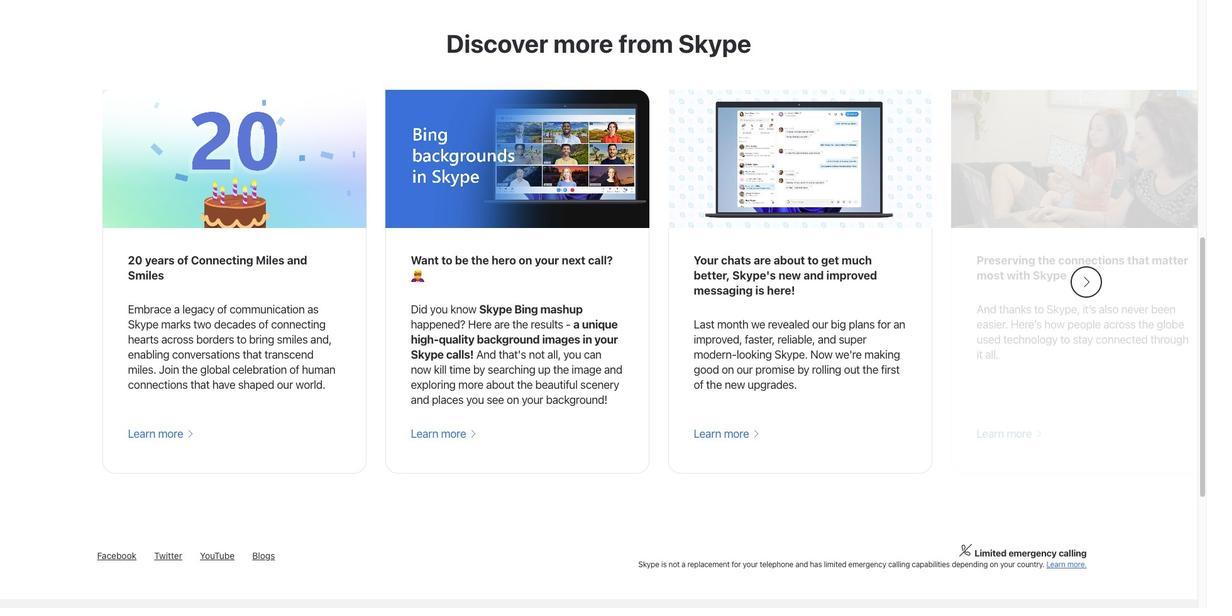 Task type: vqa. For each thing, say whether or not it's contained in the screenshot.
kill
yes



Task type: locate. For each thing, give the bounding box(es) containing it.
you
[[430, 303, 448, 317], [564, 349, 581, 362], [467, 394, 484, 407]]

world.
[[296, 379, 326, 392]]

0 horizontal spatial emergency
[[849, 561, 887, 570]]

1 horizontal spatial are
[[754, 254, 772, 267]]

0 horizontal spatial for
[[732, 561, 741, 570]]

and down get
[[804, 269, 824, 283]]

0 horizontal spatial are
[[495, 318, 510, 332]]

that up the celebration
[[243, 349, 262, 362]]

across
[[161, 333, 194, 347]]

on down modern- at bottom right
[[722, 364, 734, 377]]

1 learn more link from the left
[[128, 427, 194, 442]]

blogs link
[[252, 551, 275, 562]]

a up marks
[[174, 303, 180, 317]]

can
[[584, 349, 602, 362]]

1 by from the left
[[473, 364, 485, 377]]

super
[[839, 333, 867, 347]]

your down unique
[[595, 333, 618, 347]]

searching
[[488, 364, 536, 377]]

messaging
[[694, 284, 753, 298]]

0 vertical spatial a
[[174, 303, 180, 317]]

an
[[894, 318, 906, 332]]

to inside ​want to be the hero on your next call? 🦸
[[442, 254, 453, 267]]

learn more
[[128, 428, 186, 441], [411, 428, 469, 441], [694, 428, 752, 441]]

are inside did you know skype bing mashup happened? here are the results -
[[495, 318, 510, 332]]

0 horizontal spatial calling
[[889, 561, 910, 570]]

blogs
[[252, 551, 275, 562]]

you right all,
[[564, 349, 581, 362]]

20
[[128, 254, 142, 267]]

calling up more.
[[1059, 549, 1087, 559]]

and inside limited emergency calling skype is not a replacement for your telephone and has limited emergency calling capabilities depending on your country. learn more.
[[796, 561, 809, 570]]

more down upgrades.
[[724, 428, 749, 441]]

a
[[174, 303, 180, 317], [574, 318, 580, 332], [682, 561, 686, 570]]

legacy
[[183, 303, 215, 317]]

call?
[[588, 254, 613, 267]]

1 vertical spatial for
[[732, 561, 741, 570]]

have
[[212, 379, 236, 392]]

conversations
[[172, 349, 240, 362]]

a right -
[[574, 318, 580, 332]]

the down bing
[[513, 318, 528, 332]]

1 horizontal spatial not
[[669, 561, 680, 570]]

0 horizontal spatial you
[[430, 303, 448, 317]]

the right join
[[182, 364, 198, 377]]

our inside embrace a legacy of communication as skype marks two decades of connecting hearts across borders to bring smiles and, enabling conversations that transcend miles. join the global celebration of human connections that have shaped our world.
[[277, 379, 293, 392]]

learn more for embrace a legacy of communication as skype marks two decades of connecting hearts across borders to bring smiles and, enabling conversations that transcend miles. join the global celebration of human connections that have shaped our world.
[[128, 428, 186, 441]]

by inside last month we revealed our big plans for an improved, faster, reliable, and super modern-looking skype. now we're making good on our promise by rolling out the first of the new upgrades.
[[798, 364, 810, 377]]

about up here!
[[774, 254, 805, 267]]

1 vertical spatial about
[[486, 379, 515, 392]]

on inside and that's not all, you can now kill time by searching up the image and exploring more about the beautiful scenery and places you see on your background!
[[507, 394, 519, 407]]

1 vertical spatial you
[[564, 349, 581, 362]]

the down "searching"
[[517, 379, 533, 392]]

1 vertical spatial new
[[725, 379, 745, 392]]

1 horizontal spatial emergency
[[1009, 549, 1057, 559]]

2 horizontal spatial our
[[813, 318, 829, 332]]

1 horizontal spatial that
[[243, 349, 262, 362]]

0 horizontal spatial a
[[174, 303, 180, 317]]

learn more link for did you know
[[411, 427, 477, 442]]

emergency up country.
[[1009, 549, 1057, 559]]

you up happened? on the bottom
[[430, 303, 448, 317]]

2 horizontal spatial learn more link
[[694, 427, 760, 442]]

0 horizontal spatial learn more
[[128, 428, 186, 441]]

not left replacement
[[669, 561, 680, 570]]

0 vertical spatial are
[[754, 254, 772, 267]]

improved,
[[694, 333, 743, 347]]

learn
[[128, 428, 155, 441], [411, 428, 439, 441], [694, 428, 722, 441], [1047, 561, 1066, 570]]

2 vertical spatial our
[[277, 379, 293, 392]]

results
[[531, 318, 564, 332]]

calling left "capabilities"
[[889, 561, 910, 570]]

celebration
[[233, 364, 287, 377]]

1 vertical spatial emergency
[[849, 561, 887, 570]]

images
[[542, 333, 581, 347]]

not inside and that's not all, you can now kill time by searching up the image and exploring more about the beautiful scenery and places you see on your background!
[[529, 349, 545, 362]]

0 vertical spatial about
[[774, 254, 805, 267]]

your
[[694, 254, 719, 267]]

out
[[845, 364, 860, 377]]

1 vertical spatial our
[[737, 364, 753, 377]]

0 horizontal spatial by
[[473, 364, 485, 377]]

skype inside embrace a legacy of communication as skype marks two decades of connecting hearts across borders to bring smiles and, enabling conversations that transcend miles. join the global celebration of human connections that have shaped our world.
[[128, 318, 158, 332]]

now
[[411, 364, 431, 377]]

not up "up"
[[529, 349, 545, 362]]

that down global
[[191, 379, 210, 392]]

reliable,
[[778, 333, 816, 347]]

more down connections
[[158, 428, 183, 441]]

0 horizontal spatial to
[[237, 333, 247, 347]]

on right hero at the left
[[519, 254, 533, 267]]

of right years
[[177, 254, 188, 267]]

are up "background"
[[495, 318, 510, 332]]

5 heading from the left
[[774, 600, 927, 609]]

to inside embrace a legacy of communication as skype marks two decades of connecting hearts across borders to bring smiles and, enabling conversations that transcend miles. join the global celebration of human connections that have shaped our world.
[[237, 333, 247, 347]]

skype inside did you know skype bing mashup happened? here are the results -
[[479, 303, 512, 317]]

2 vertical spatial you
[[467, 394, 484, 407]]

new
[[779, 269, 801, 283], [725, 379, 745, 392]]

and up the scenery
[[604, 364, 623, 377]]

not
[[529, 349, 545, 362], [669, 561, 680, 570]]

skype for did you know skype bing mashup happened? here are the results -
[[479, 303, 512, 317]]

0 horizontal spatial that
[[191, 379, 210, 392]]

on right see
[[507, 394, 519, 407]]

learn for last month we revealed our big plans for an improved, faster, reliable, and super modern-looking skype. now we're making good on our promise by rolling out the first of the new upgrades.
[[694, 428, 722, 441]]

that
[[243, 349, 262, 362], [191, 379, 210, 392]]

your left next
[[535, 254, 559, 267]]

emergency right limited
[[849, 561, 887, 570]]

0 vertical spatial for
[[878, 318, 891, 332]]

new up here!
[[779, 269, 801, 283]]

to left be
[[442, 254, 453, 267]]

1 vertical spatial not
[[669, 561, 680, 570]]

0 vertical spatial calling
[[1059, 549, 1087, 559]]

0 horizontal spatial not
[[529, 349, 545, 362]]

1 horizontal spatial about
[[774, 254, 805, 267]]

chats
[[722, 254, 752, 267]]

heading
[[96, 600, 256, 609], [271, 600, 424, 609], [439, 600, 592, 609], [599, 600, 759, 609], [774, 600, 927, 609], [942, 600, 1095, 609]]

last month we revealed our big plans for an improved, faster, reliable, and super modern-looking skype. now we're making good on our promise by rolling out the first of the new upgrades.
[[694, 318, 906, 392]]

our left big
[[813, 318, 829, 332]]

1 vertical spatial are
[[495, 318, 510, 332]]

0 vertical spatial is
[[756, 284, 765, 298]]

a left replacement
[[682, 561, 686, 570]]

for inside limited emergency calling skype is not a replacement for your telephone and has limited emergency calling capabilities depending on your country. learn more.
[[732, 561, 741, 570]]

shaped
[[238, 379, 274, 392]]

about inside the your chats are about to get much better, skype's new and improved messaging is here!
[[774, 254, 805, 267]]

0 vertical spatial not
[[529, 349, 545, 362]]

is down skype's
[[756, 284, 765, 298]]

3 learn more link from the left
[[694, 427, 760, 442]]

3 learn more from the left
[[694, 428, 752, 441]]

by down 'and'
[[473, 364, 485, 377]]

picture of skype modern message chat with side bar. image
[[668, 90, 933, 228]]

1 vertical spatial calling
[[889, 561, 910, 570]]

better,
[[694, 269, 730, 283]]

connecting
[[191, 254, 253, 267]]

1 horizontal spatial a
[[574, 318, 580, 332]]

1 learn more from the left
[[128, 428, 186, 441]]

1 horizontal spatial for
[[878, 318, 891, 332]]

of down good
[[694, 379, 704, 392]]

and inside last month we revealed our big plans for an improved, faster, reliable, and super modern-looking skype. now we're making good on our promise by rolling out the first of the new upgrades.
[[818, 333, 837, 347]]

0 horizontal spatial about
[[486, 379, 515, 392]]

in
[[583, 333, 592, 347]]

decades
[[214, 318, 256, 332]]

on
[[519, 254, 533, 267], [722, 364, 734, 377], [507, 394, 519, 407], [990, 561, 999, 570]]

1 horizontal spatial you
[[467, 394, 484, 407]]

1 horizontal spatial is
[[756, 284, 765, 298]]

promise
[[756, 364, 795, 377]]

for left the an
[[878, 318, 891, 332]]

on down limited
[[990, 561, 999, 570]]

is inside the your chats are about to get much better, skype's new and improved messaging is here!
[[756, 284, 765, 298]]

1 horizontal spatial by
[[798, 364, 810, 377]]

​want to be the hero on your next call? 🦸
[[411, 254, 613, 283]]

to
[[442, 254, 453, 267], [808, 254, 819, 267], [237, 333, 247, 347]]

0 horizontal spatial new
[[725, 379, 745, 392]]

the inside ​want to be the hero on your next call? 🦸
[[472, 254, 489, 267]]

and
[[287, 254, 307, 267], [804, 269, 824, 283], [818, 333, 837, 347], [604, 364, 623, 377], [411, 394, 429, 407], [796, 561, 809, 570]]

youtube
[[200, 551, 235, 562]]

skype for discover more from skype
[[679, 28, 752, 58]]

up
[[538, 364, 551, 377]]

about up see
[[486, 379, 515, 392]]

0 vertical spatial new
[[779, 269, 801, 283]]

new inside last month we revealed our big plans for an improved, faster, reliable, and super modern-looking skype. now we're making good on our promise by rolling out the first of the new upgrades.
[[725, 379, 745, 392]]

the right be
[[472, 254, 489, 267]]

1 horizontal spatial learn more link
[[411, 427, 477, 442]]

2 horizontal spatial you
[[564, 349, 581, 362]]

depending
[[952, 561, 988, 570]]

more inside and that's not all, you can now kill time by searching up the image and exploring more about the beautiful scenery and places you see on your background!
[[459, 379, 484, 392]]

more down time
[[459, 379, 484, 392]]

1 horizontal spatial learn more
[[411, 428, 469, 441]]

places
[[432, 394, 464, 407]]

learn more link for last month we revealed our big plans for an improved, faster, reliable, and super modern-looking skype. now we're making good on our promise by rolling out the first of the new upgrades.
[[694, 427, 760, 442]]

to left get
[[808, 254, 819, 267]]

0 vertical spatial you
[[430, 303, 448, 317]]

2 horizontal spatial to
[[808, 254, 819, 267]]

learn more for did you know
[[411, 428, 469, 441]]

looking
[[737, 349, 772, 362]]

for
[[878, 318, 891, 332], [732, 561, 741, 570]]

more down places
[[441, 428, 466, 441]]

1 vertical spatial a
[[574, 318, 580, 332]]

unique
[[582, 318, 618, 332]]

2 vertical spatial a
[[682, 561, 686, 570]]

picture of skype logo and cake celebrating 20 years of skype image
[[102, 90, 366, 228]]

1 horizontal spatial to
[[442, 254, 453, 267]]

2 learn more from the left
[[411, 428, 469, 441]]

our left world.
[[277, 379, 293, 392]]

4 heading from the left
[[599, 600, 759, 609]]

2 horizontal spatial a
[[682, 561, 686, 570]]

upgrades.
[[748, 379, 797, 392]]

is left replacement
[[662, 561, 667, 570]]

discover more from skype main content
[[0, 0, 1208, 515]]

a unique high-quality background images in your skype calls!
[[411, 318, 618, 362]]

skype's
[[733, 269, 776, 283]]

and up now
[[818, 333, 837, 347]]

for right replacement
[[732, 561, 741, 570]]

2 learn more link from the left
[[411, 427, 477, 442]]

the right out
[[863, 364, 879, 377]]

a inside embrace a legacy of communication as skype marks two decades of connecting hearts across borders to bring smiles and, enabling conversations that transcend miles. join the global celebration of human connections that have shaped our world.
[[174, 303, 180, 317]]

and right miles at the left
[[287, 254, 307, 267]]

are
[[754, 254, 772, 267], [495, 318, 510, 332]]

2 by from the left
[[798, 364, 810, 377]]

0 horizontal spatial is
[[662, 561, 667, 570]]

a inside a unique high-quality background images in your skype calls!
[[574, 318, 580, 332]]

learn more for last month we revealed our big plans for an improved, faster, reliable, and super modern-looking skype. now we're making good on our promise by rolling out the first of the new upgrades.
[[694, 428, 752, 441]]

limited
[[975, 549, 1007, 559]]

1 vertical spatial is
[[662, 561, 667, 570]]

your down beautiful
[[522, 394, 544, 407]]

0 horizontal spatial learn more link
[[128, 427, 194, 442]]

the inside embrace a legacy of communication as skype marks two decades of connecting hearts across borders to bring smiles and, enabling conversations that transcend miles. join the global celebration of human connections that have shaped our world.
[[182, 364, 198, 377]]

smiles
[[128, 269, 164, 283]]

our down looking
[[737, 364, 753, 377]]

skype
[[679, 28, 752, 58], [479, 303, 512, 317], [128, 318, 158, 332], [411, 349, 444, 362], [639, 561, 660, 570]]

learn for did you know
[[411, 428, 439, 441]]

2 horizontal spatial learn more
[[694, 428, 752, 441]]

🦸
[[411, 269, 424, 283]]

new down looking
[[725, 379, 745, 392]]

your inside ​want to be the hero on your next call? 🦸
[[535, 254, 559, 267]]

you left see
[[467, 394, 484, 407]]

by down skype.
[[798, 364, 810, 377]]

1 horizontal spatial new
[[779, 269, 801, 283]]

picture of skype light stage call in progress with bing backgrounds and text bing backgrounds in skype. image
[[385, 90, 650, 228]]

happened?
[[411, 318, 466, 332]]

skype.
[[775, 349, 808, 362]]

skype inside limited emergency calling skype is not a replacement for your telephone and has limited emergency calling capabilities depending on your country. learn more.
[[639, 561, 660, 570]]

for inside last month we revealed our big plans for an improved, faster, reliable, and super modern-looking skype. now we're making good on our promise by rolling out the first of the new upgrades.
[[878, 318, 891, 332]]

more.
[[1068, 561, 1087, 570]]

by inside and that's not all, you can now kill time by searching up the image and exploring more about the beautiful scenery and places you see on your background!
[[473, 364, 485, 377]]

are up skype's
[[754, 254, 772, 267]]

0 horizontal spatial our
[[277, 379, 293, 392]]

and down exploring
[[411, 394, 429, 407]]

by
[[473, 364, 485, 377], [798, 364, 810, 377]]

and left the has on the right
[[796, 561, 809, 570]]

the down good
[[707, 379, 722, 392]]

to down decades
[[237, 333, 247, 347]]

improved
[[827, 269, 878, 283]]

miles
[[256, 254, 285, 267]]

new inside the your chats are about to get much better, skype's new and improved messaging is here!
[[779, 269, 801, 283]]

more
[[554, 28, 614, 58], [459, 379, 484, 392], [158, 428, 183, 441], [441, 428, 466, 441], [724, 428, 749, 441]]



Task type: describe. For each thing, give the bounding box(es) containing it.
your down limited
[[1001, 561, 1016, 570]]

we're
[[836, 349, 862, 362]]

from
[[619, 28, 674, 58]]

country.
[[1018, 561, 1045, 570]]

exploring
[[411, 379, 456, 392]]

did
[[411, 303, 428, 317]]

bring
[[249, 333, 274, 347]]

first
[[882, 364, 900, 377]]

on inside limited emergency calling skype is not a replacement for your telephone and has limited emergency calling capabilities depending on your country. learn more.
[[990, 561, 999, 570]]

high-
[[411, 333, 439, 347]]

making
[[865, 349, 901, 362]]

0 vertical spatial our
[[813, 318, 829, 332]]

the inside did you know skype bing mashup happened? here are the results -
[[513, 318, 528, 332]]

learn more link for embrace a legacy of communication as skype marks two decades of connecting hearts across borders to bring smiles and, enabling conversations that transcend miles. join the global celebration of human connections that have shaped our world.
[[128, 427, 194, 442]]

two
[[194, 318, 211, 332]]

has
[[810, 561, 822, 570]]

your inside and that's not all, you can now kill time by searching up the image and exploring more about the beautiful scenery and places you see on your background!
[[522, 394, 544, 407]]

your chats are about to get much better, skype's new and improved messaging is here!
[[694, 254, 878, 298]]

scenery
[[581, 379, 620, 392]]

that's
[[499, 349, 526, 362]]

to inside the your chats are about to get much better, skype's new and improved messaging is here!
[[808, 254, 819, 267]]

2 heading from the left
[[271, 600, 424, 609]]

background!
[[546, 394, 608, 407]]

beautiful
[[536, 379, 578, 392]]

1 heading from the left
[[96, 600, 256, 609]]

and inside the your chats are about to get much better, skype's new and improved messaging is here!
[[804, 269, 824, 283]]

discover
[[447, 28, 549, 58]]

a inside limited emergency calling skype is not a replacement for your telephone and has limited emergency calling capabilities depending on your country. learn more.
[[682, 561, 686, 570]]

3 heading from the left
[[439, 600, 592, 609]]

hero
[[492, 254, 516, 267]]

know
[[451, 303, 477, 317]]

on inside last month we revealed our big plans for an improved, faster, reliable, and super modern-looking skype. now we're making good on our promise by rolling out the first of the new upgrades.
[[722, 364, 734, 377]]

footer resource links element
[[36, 600, 1162, 609]]

enabling
[[128, 349, 170, 362]]

big
[[831, 318, 847, 332]]

and
[[477, 349, 496, 362]]

discover more from skype
[[447, 28, 752, 58]]

6 heading from the left
[[942, 600, 1095, 609]]

here
[[468, 318, 492, 332]]

limited emergency calling skype is not a replacement for your telephone and has limited emergency calling capabilities depending on your country. learn more.
[[639, 549, 1087, 570]]

of up bring
[[259, 318, 269, 332]]

twitter link
[[154, 551, 182, 562]]

1 horizontal spatial our
[[737, 364, 753, 377]]

here!
[[767, 284, 796, 298]]

plans
[[849, 318, 875, 332]]

years
[[145, 254, 175, 267]]

embrace a legacy of communication as skype marks two decades of connecting hearts across borders to bring smiles and, enabling conversations that transcend miles. join the global celebration of human connections that have shaped our world.
[[128, 303, 336, 392]]

be
[[455, 254, 469, 267]]

of up decades
[[217, 303, 227, 317]]

and inside 20 years of connecting miles and smiles
[[287, 254, 307, 267]]

your inside a unique high-quality background images in your skype calls!
[[595, 333, 618, 347]]

0 vertical spatial emergency
[[1009, 549, 1057, 559]]

skype for limited emergency calling skype is not a replacement for your telephone and has limited emergency calling capabilities depending on your country. learn more.
[[639, 561, 660, 570]]

miles.
[[128, 364, 156, 377]]

capabilities
[[912, 561, 950, 570]]

​want
[[411, 254, 439, 267]]

global
[[200, 364, 230, 377]]

rolling
[[812, 364, 842, 377]]

kill
[[434, 364, 447, 377]]

hearts
[[128, 333, 159, 347]]

marks
[[161, 318, 191, 332]]

the up beautiful
[[554, 364, 569, 377]]

0 vertical spatial that
[[243, 349, 262, 362]]

connecting
[[271, 318, 326, 332]]

and that's not all, you can now kill time by searching up the image and exploring more about the beautiful scenery and places you see on your background!
[[411, 349, 623, 407]]

1 horizontal spatial calling
[[1059, 549, 1087, 559]]

not inside limited emergency calling skype is not a replacement for your telephone and has limited emergency calling capabilities depending on your country. learn more.
[[669, 561, 680, 570]]

smiles
[[277, 333, 308, 347]]

20 years of connecting miles and smiles
[[128, 254, 307, 283]]

join
[[159, 364, 179, 377]]

telephone
[[760, 561, 794, 570]]

more for last month we revealed our big plans for an improved, faster, reliable, and super modern-looking skype. now we're making good on our promise by rolling out the first of the new upgrades.
[[724, 428, 749, 441]]

on inside ​want to be the hero on your next call? 🦸
[[519, 254, 533, 267]]

of down transcend
[[290, 364, 299, 377]]

learn for embrace a legacy of communication as skype marks two decades of connecting hearts across borders to bring smiles and, enabling conversations that transcend miles. join the global celebration of human connections that have shaped our world.
[[128, 428, 155, 441]]

1 vertical spatial that
[[191, 379, 210, 392]]

connections
[[128, 379, 188, 392]]

transcend
[[265, 349, 314, 362]]

of inside last month we revealed our big plans for an improved, faster, reliable, and super modern-looking skype. now we're making good on our promise by rolling out the first of the new upgrades.
[[694, 379, 704, 392]]

bing
[[515, 303, 538, 317]]

skype inside a unique high-quality background images in your skype calls!
[[411, 349, 444, 362]]

background
[[477, 333, 540, 347]]

now
[[811, 349, 833, 362]]

much
[[842, 254, 872, 267]]

is inside limited emergency calling skype is not a replacement for your telephone and has limited emergency calling capabilities depending on your country. learn more.
[[662, 561, 667, 570]]

embrace
[[128, 303, 171, 317]]

twitter
[[154, 551, 182, 562]]

last
[[694, 318, 715, 332]]

all,
[[548, 349, 561, 362]]

and,
[[311, 333, 332, 347]]

calls!
[[446, 349, 474, 362]]

image
[[572, 364, 602, 377]]

as
[[308, 303, 319, 317]]

facebook link
[[97, 551, 137, 562]]

modern-
[[694, 349, 737, 362]]

get
[[822, 254, 840, 267]]

month
[[718, 318, 749, 332]]

of inside 20 years of connecting miles and smiles
[[177, 254, 188, 267]]

are inside the your chats are about to get much better, skype's new and improved messaging is here!
[[754, 254, 772, 267]]

more for did you know
[[441, 428, 466, 441]]

faster,
[[745, 333, 775, 347]]

about inside and that's not all, you can now kill time by searching up the image and exploring more about the beautiful scenery and places you see on your background!
[[486, 379, 515, 392]]

learn inside limited emergency calling skype is not a replacement for your telephone and has limited emergency calling capabilities depending on your country. learn more.
[[1047, 561, 1066, 570]]

mashup
[[541, 303, 583, 317]]

youtube link
[[200, 551, 235, 562]]

more left from
[[554, 28, 614, 58]]

next
[[562, 254, 586, 267]]

replacement
[[688, 561, 730, 570]]

facebook
[[97, 551, 137, 562]]

quality
[[439, 333, 475, 347]]

limited
[[824, 561, 847, 570]]

-
[[566, 318, 571, 332]]

you inside did you know skype bing mashup happened? here are the results -
[[430, 303, 448, 317]]

your left telephone
[[743, 561, 758, 570]]

more for embrace a legacy of communication as skype marks two decades of connecting hearts across borders to bring smiles and, enabling conversations that transcend miles. join the global celebration of human connections that have shaped our world.
[[158, 428, 183, 441]]



